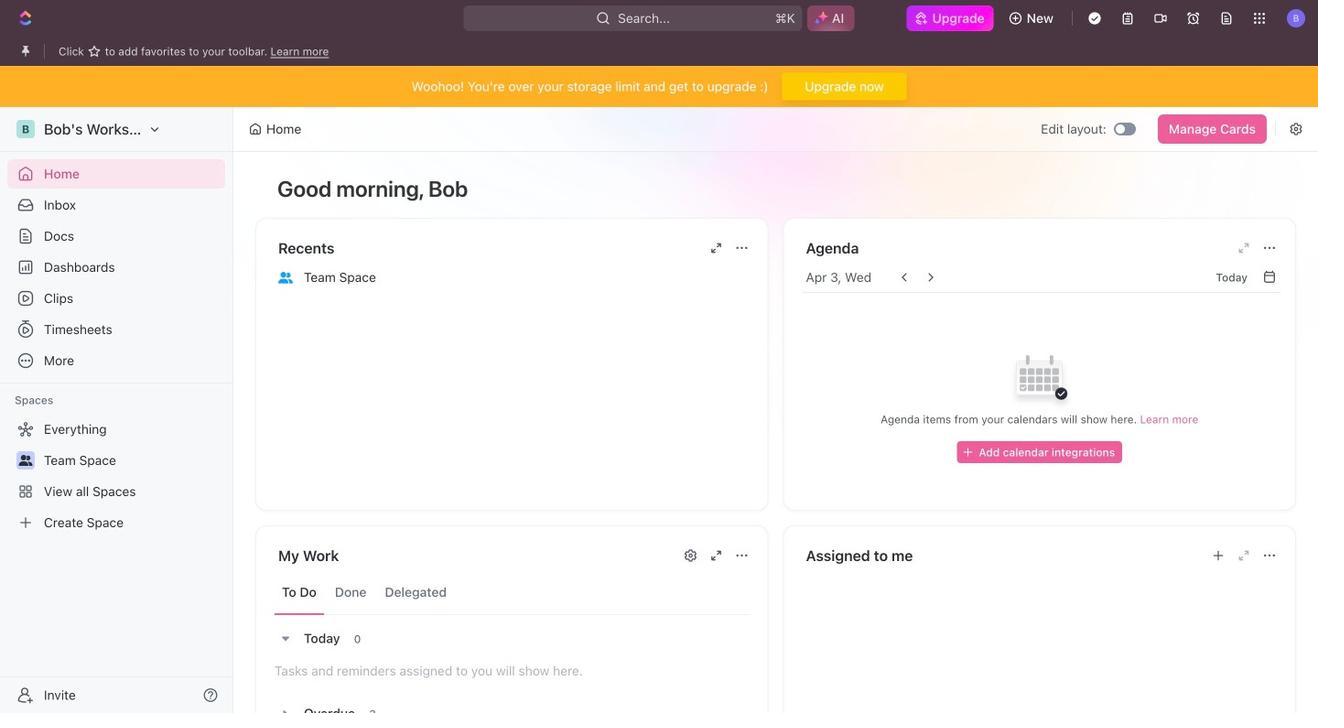 Task type: vqa. For each thing, say whether or not it's contained in the screenshot.
Task name or type '/' for commands text box
no



Task type: describe. For each thing, give the bounding box(es) containing it.
sidebar navigation
[[0, 107, 237, 713]]

user group image
[[19, 455, 33, 466]]



Task type: locate. For each thing, give the bounding box(es) containing it.
bob's workspace, , element
[[16, 120, 35, 138]]

tree
[[7, 415, 225, 538]]

tree inside sidebar navigation
[[7, 415, 225, 538]]

user group image
[[278, 272, 293, 284]]

tab list
[[275, 571, 750, 615]]



